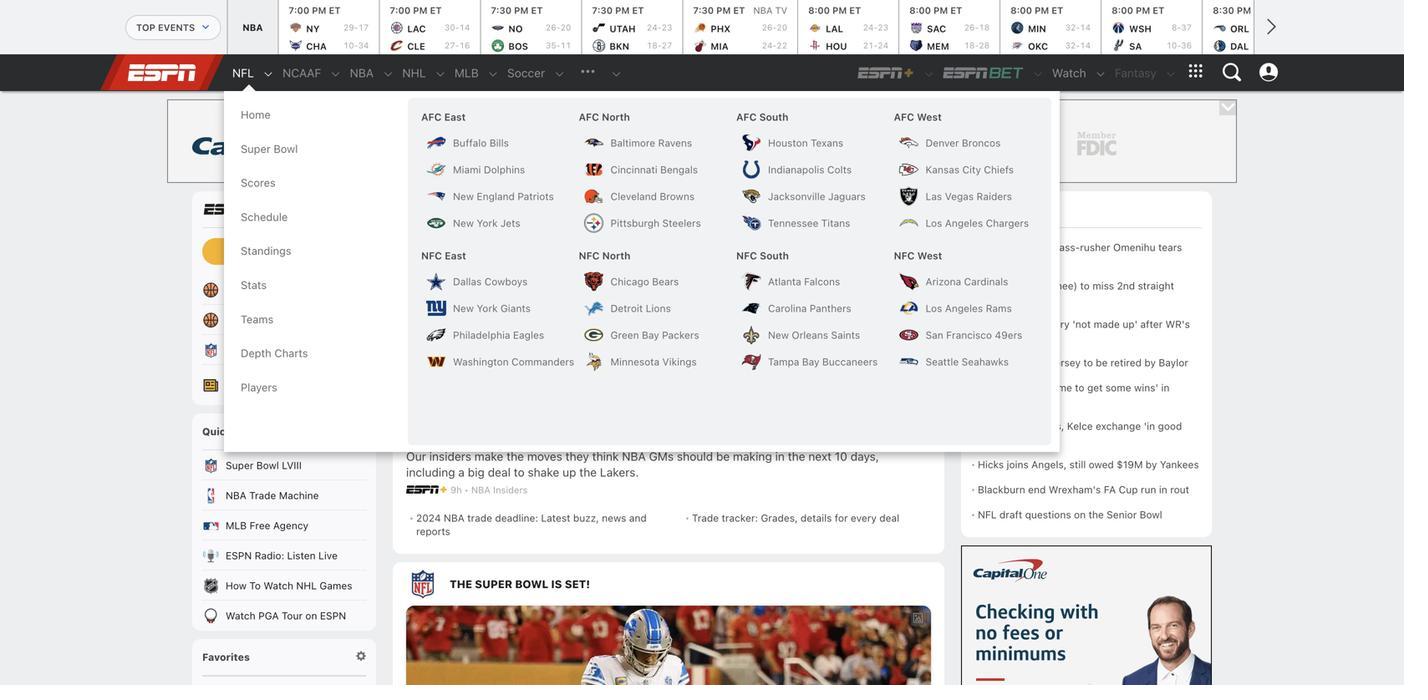 Task type: vqa. For each thing, say whether or not it's contained in the screenshot.
philadelphia
yes



Task type: describe. For each thing, give the bounding box(es) containing it.
soccer
[[507, 66, 545, 80]]

nba up lakers.
[[622, 450, 646, 463]]

basketball for ncaa men's basketball
[[288, 284, 337, 296]]

et for lal
[[849, 5, 861, 16]]

made
[[1094, 318, 1120, 330]]

super for super bowl
[[241, 142, 271, 155]]

1 vertical spatial by
[[1146, 459, 1157, 471]]

trade
[[467, 512, 492, 524]]

1 vertical spatial to
[[249, 580, 261, 592]]

nba left tv
[[753, 5, 773, 16]]

orl
[[1230, 23, 1249, 34]]

24- for 7:30 pm et
[[647, 23, 662, 32]]

atlanta falcons
[[768, 276, 840, 287]]

8:00 for wsh
[[1112, 5, 1133, 16]]

next
[[808, 450, 832, 463]]

england
[[477, 191, 515, 202]]

1 vertical spatial nhl
[[296, 580, 317, 592]]

no
[[508, 23, 523, 34]]

10- for sa
[[1166, 40, 1181, 50]]

the left next
[[788, 450, 805, 463]]

on for questions
[[1074, 509, 1086, 521]]

et for wsh
[[1153, 5, 1164, 16]]

nfl draft questions on the senior bowl link
[[978, 502, 1202, 527]]

east for afc east
[[444, 111, 466, 123]]

26- for sac
[[964, 23, 979, 32]]

10-34
[[343, 40, 369, 50]]

denver broncos link
[[887, 130, 1045, 156]]

seattle seahawks
[[926, 356, 1009, 368]]

denver broncos
[[926, 137, 1001, 149]]

ravens
[[658, 137, 692, 149]]

afc for afc north
[[579, 111, 599, 123]]

bkn
[[610, 41, 629, 52]]

washington commanders link
[[415, 349, 574, 375]]

26- for no
[[546, 23, 560, 32]]

ncaa women's basketball
[[226, 314, 352, 326]]

7:00 for lac
[[390, 5, 411, 16]]

18
[[979, 23, 990, 32]]

23 for 8:00 pm et
[[878, 23, 888, 32]]

mlb for mlb
[[454, 66, 479, 80]]

york for giants
[[477, 303, 498, 314]]

0 vertical spatial nhl
[[402, 66, 426, 80]]

7:30 for utah
[[592, 5, 613, 16]]

the right make
[[507, 450, 524, 463]]

26- for phx
[[762, 23, 777, 32]]

buffalo
[[453, 137, 487, 149]]

nfl draft questions on the senior bowl
[[978, 509, 1162, 521]]

green bay packers link
[[572, 322, 730, 349]]

philadelphia eagles link
[[415, 322, 572, 349]]

miami
[[453, 164, 481, 176]]

0 vertical spatial espn
[[226, 550, 252, 562]]

et for lac
[[430, 5, 442, 16]]

1 vertical spatial deal
[[879, 512, 899, 524]]

18- for mem
[[964, 40, 979, 50]]

32- for min
[[1065, 23, 1080, 32]]

still
[[1069, 459, 1086, 471]]

new for new orleans saints
[[768, 329, 789, 341]]

reports: chiefs pass-rusher omenihu tears acl link
[[978, 235, 1202, 273]]

titans
[[821, 217, 850, 229]]

afc north
[[579, 111, 630, 123]]

1 vertical spatial big
[[468, 466, 485, 479]]

las vegas raiders link
[[887, 183, 1045, 210]]

10 pm from the left
[[1237, 5, 1251, 16]]

packers
[[662, 329, 699, 341]]

trade tracker: grades, details for every deal
[[692, 512, 899, 524]]

west for afc west
[[917, 111, 942, 123]]

favorites
[[202, 651, 250, 663]]

nfl primetime
[[226, 344, 297, 356]]

rant
[[978, 332, 997, 343]]

cleveland
[[611, 191, 657, 202]]

arizona
[[926, 276, 961, 287]]

super for super bowl lviii
[[226, 460, 254, 471]]

8:00 pm et for wsh
[[1112, 5, 1164, 16]]

the up 'making'
[[759, 423, 788, 445]]

latest
[[541, 512, 570, 524]]

nba right 9h
[[471, 485, 490, 496]]

afc for afc east
[[421, 111, 442, 123]]

acl
[[978, 255, 997, 267]]

1 horizontal spatial 24-
[[762, 40, 777, 50]]

we
[[569, 423, 594, 445]]

angeles for rams
[[945, 303, 983, 314]]

32-14 for min
[[1065, 23, 1091, 32]]

standings link
[[232, 234, 399, 268]]

tampa bay buccaneers link
[[730, 349, 887, 375]]

nba down the "34"
[[350, 66, 374, 80]]

subscribe
[[253, 247, 295, 256]]

nfc south
[[736, 250, 789, 262]]

18- for bkn
[[647, 40, 662, 50]]

no.
[[1018, 357, 1034, 369]]

san francisco 49ers
[[926, 329, 1022, 341]]

0 horizontal spatial big
[[436, 423, 463, 445]]

city
[[962, 164, 981, 176]]

deal inside six big nba trades we want to see before the deadline our insiders make the moves they think nba gms should be making in the next 10 days, including a big deal to shake up the lakers.
[[488, 466, 511, 479]]

want
[[598, 423, 640, 445]]

pm for lal
[[832, 5, 847, 16]]

see
[[320, 386, 337, 398]]

pittsburgh steelers
[[611, 217, 701, 229]]

ncaa for ncaa women's basketball
[[226, 314, 254, 326]]

schedule link
[[232, 200, 399, 234]]

indianapolis
[[768, 164, 824, 176]]

nfc for nfc south
[[736, 250, 757, 262]]

broncos
[[962, 137, 1001, 149]]

chiefs inside reports: chiefs pass-rusher omenihu tears acl
[[1020, 242, 1050, 253]]

houston texans
[[768, 137, 843, 149]]

six inside six big nba trades we want to see before the deadline our insiders make the moves they think nba gms should be making in the next 10 days, including a big deal to shake up the lakers.
[[406, 423, 433, 445]]

nfc for nfc east
[[421, 250, 442, 262]]

to up gms
[[644, 423, 661, 445]]

rams
[[986, 303, 1012, 314]]

et for ny
[[329, 5, 341, 16]]

tucker: mahomes, kelce exchange 'in good fun' link
[[978, 414, 1202, 452]]

dallas cowboys
[[453, 276, 528, 287]]

20 for phx
[[777, 23, 787, 32]]

32- for okc
[[1065, 40, 1080, 50]]

14 for 8:00 pm et
[[1080, 23, 1091, 32]]

bay for green
[[642, 329, 659, 341]]

new for new york giants
[[453, 303, 474, 314]]

jacksonville jaguars
[[768, 191, 866, 202]]

8:00 pm et for min
[[1010, 5, 1063, 16]]

atlanta
[[768, 276, 801, 287]]

washington commanders
[[453, 356, 574, 368]]

nba up make
[[467, 423, 506, 445]]

new for new england patriots
[[453, 191, 474, 202]]

jacksonville jaguars link
[[730, 183, 887, 210]]

green
[[611, 329, 639, 341]]

miami dolphins
[[453, 164, 525, 176]]

colts
[[827, 164, 852, 176]]

angeles for chargers
[[945, 217, 983, 229]]

pm for wsh
[[1136, 5, 1150, 16]]

7:00 pm et for lac
[[390, 5, 442, 16]]

'time
[[1046, 382, 1072, 394]]

a
[[458, 466, 465, 479]]

eagles
[[513, 329, 544, 341]]

afc for afc south
[[736, 111, 757, 123]]

26-20 for no
[[546, 23, 571, 32]]

six big nba trades we want to see before the deadline our insiders make the moves they think nba gms should be making in the next 10 days, including a big deal to shake up the lakers.
[[406, 423, 879, 479]]

7:30 for no
[[491, 5, 512, 16]]

lions
[[646, 303, 671, 314]]

7:00 pm et for ny
[[289, 5, 341, 16]]

depth charts
[[241, 347, 308, 359]]

the right up
[[579, 466, 597, 479]]

8:00 pm et for sac
[[909, 5, 962, 16]]

reid: toney's injury 'not made up' after wr's rant
[[978, 318, 1190, 343]]

new york giants
[[453, 303, 531, 314]]

be inside six big nba trades we want to see before the deadline our insiders make the moves they think nba gms should be making in the next 10 days, including a big deal to shake up the lakers.
[[716, 450, 730, 463]]

2 vertical spatial bowl
[[1140, 509, 1162, 521]]

commanders
[[511, 356, 574, 368]]

omenihu
[[1113, 242, 1155, 253]]

to inside nba trade deadline: six big trades we want to see
[[305, 386, 317, 398]]

los for los angeles rams
[[926, 303, 942, 314]]

5 pm from the left
[[716, 5, 731, 16]]

14 for 7:00 pm et
[[459, 23, 470, 32]]

10 et from the left
[[1254, 5, 1265, 16]]

to up insiders
[[514, 466, 525, 479]]

insiders
[[429, 450, 471, 463]]

minnesota
[[611, 356, 660, 368]]

min
[[1028, 23, 1046, 34]]

mahomes,
[[1015, 420, 1064, 432]]

run
[[1141, 484, 1156, 496]]

south for nfc south
[[760, 250, 789, 262]]

16
[[459, 40, 470, 50]]

nba down super bowl lviii
[[226, 490, 246, 501]]

8:30
[[1213, 5, 1234, 16]]

details
[[801, 512, 832, 524]]

chiefs inside kansas city chiefs link
[[984, 164, 1014, 176]]

nfl for nfl primetime
[[226, 344, 245, 356]]

york for jets
[[477, 217, 498, 229]]

advertisement element
[[961, 546, 1212, 685]]

24-22
[[762, 40, 787, 50]]

watch for watch pga tour on espn
[[226, 610, 255, 622]]

get
[[1087, 382, 1103, 394]]

days,
[[850, 450, 879, 463]]

new york giants link
[[415, 295, 572, 322]]

links
[[234, 426, 262, 438]]

top
[[136, 22, 155, 33]]



Task type: locate. For each thing, give the bounding box(es) containing it.
1 horizontal spatial bay
[[802, 356, 819, 368]]

7 et from the left
[[950, 5, 962, 16]]

26-
[[546, 23, 560, 32], [762, 23, 777, 32], [964, 23, 979, 32]]

7:30 pm et up no
[[491, 5, 543, 16]]

super down home
[[241, 142, 271, 155]]

york
[[477, 217, 498, 229], [477, 303, 498, 314]]

mlb down 16
[[454, 66, 479, 80]]

pm up min
[[1035, 5, 1049, 16]]

2 32- from the top
[[1065, 40, 1080, 50]]

2 horizontal spatial 26-
[[964, 23, 979, 32]]

pm up the wsh
[[1136, 5, 1150, 16]]

ncaa for ncaa men's basketball
[[226, 284, 254, 296]]

trade inside nba trade deadline: six big trades we want to see
[[249, 373, 276, 384]]

1 horizontal spatial chiefs
[[1020, 242, 1050, 253]]

8:00 pm et up min
[[1010, 5, 1063, 16]]

nfl for nfl draft questions on the senior bowl
[[978, 509, 997, 521]]

steelers prez: 'time to get some wins' in playoffs
[[978, 382, 1170, 407]]

in right run
[[1159, 484, 1167, 496]]

pm for ny
[[312, 5, 326, 16]]

trade for machine
[[249, 490, 276, 501]]

1 vertical spatial mlb
[[226, 520, 247, 532]]

0 vertical spatial on
[[1074, 509, 1086, 521]]

bay inside green bay packers link
[[642, 329, 659, 341]]

nfl up home
[[232, 66, 254, 80]]

angeles inside los angeles rams link
[[945, 303, 983, 314]]

2 7:00 from the left
[[390, 5, 411, 16]]

26- up 18-28
[[964, 23, 979, 32]]

los for los angeles chargers
[[926, 217, 942, 229]]

trade for deadline:
[[249, 373, 276, 384]]

0 vertical spatial big
[[436, 423, 463, 445]]

18-27
[[647, 40, 672, 50]]

afc for afc west
[[894, 111, 914, 123]]

4 8:00 pm et from the left
[[1112, 5, 1164, 16]]

west up denver
[[917, 111, 942, 123]]

1 24-23 from the left
[[647, 23, 672, 32]]

1 horizontal spatial steelers
[[978, 382, 1016, 394]]

4 8:00 from the left
[[1112, 5, 1133, 16]]

watch for watch
[[1052, 66, 1086, 80]]

san francisco 49ers link
[[887, 322, 1045, 349]]

0 horizontal spatial 7:30 pm et
[[491, 5, 543, 16]]

1 vertical spatial trade
[[249, 490, 276, 501]]

8:30 pm et
[[1213, 5, 1265, 16]]

0 horizontal spatial mlb
[[226, 520, 247, 532]]

pm for utah
[[615, 5, 630, 16]]

24-23 up the 18-27
[[647, 23, 672, 32]]

1 horizontal spatial 24-23
[[863, 23, 888, 32]]

game
[[978, 293, 1004, 305]]

sixers'
[[978, 280, 1009, 292]]

tampa bay buccaneers
[[768, 356, 878, 368]]

0 vertical spatial ncaa
[[226, 284, 254, 296]]

0 vertical spatial six
[[326, 373, 340, 384]]

new up nfc east
[[453, 217, 474, 229]]

bowl for super bowl lviii
[[256, 460, 279, 471]]

23 up "27" at left
[[662, 23, 672, 32]]

7:00 pm et up ny at the left of the page
[[289, 5, 341, 16]]

york inside new york giants "link"
[[477, 303, 498, 314]]

subscribe now link
[[202, 238, 366, 265]]

1 vertical spatial steelers
[[978, 382, 1016, 394]]

scores link
[[232, 166, 399, 200]]

3 nfc from the left
[[736, 250, 757, 262]]

basketball up teams link
[[288, 284, 337, 296]]

0 vertical spatial deal
[[488, 466, 511, 479]]

7:30 up utah on the top of the page
[[592, 5, 613, 16]]

1 vertical spatial bay
[[802, 356, 819, 368]]

0 horizontal spatial nhl
[[296, 580, 317, 592]]

18- down 26-18
[[964, 40, 979, 50]]

3 8:00 from the left
[[1010, 5, 1032, 16]]

1 vertical spatial basketball
[[303, 314, 352, 326]]

south up atlanta
[[760, 250, 789, 262]]

7 pm from the left
[[934, 5, 948, 16]]

draft
[[999, 509, 1022, 521]]

tucker:
[[978, 420, 1013, 432]]

bay down orleans at the top of the page
[[802, 356, 819, 368]]

20
[[560, 23, 571, 32], [777, 23, 787, 32]]

9 et from the left
[[1153, 5, 1164, 16]]

set!
[[565, 578, 590, 590]]

nba up "reports"
[[444, 512, 465, 524]]

new down dallas
[[453, 303, 474, 314]]

1 ncaa from the top
[[226, 284, 254, 296]]

1 horizontal spatial 26-
[[762, 23, 777, 32]]

in inside steelers prez: 'time to get some wins' in playoffs
[[1161, 382, 1170, 394]]

pm for no
[[514, 5, 528, 16]]

1 et from the left
[[329, 5, 341, 16]]

17
[[358, 23, 369, 32]]

nhl left games
[[296, 580, 317, 592]]

2 pm from the left
[[413, 5, 427, 16]]

cleveland browns
[[611, 191, 695, 202]]

steelers prez: 'time to get some wins' in playoffs link
[[978, 375, 1202, 414]]

1 york from the top
[[477, 217, 498, 229]]

24
[[878, 40, 888, 50]]

espn down games
[[320, 610, 346, 622]]

watch inside watch link
[[1052, 66, 1086, 80]]

seattle
[[926, 356, 959, 368]]

new for new york jets
[[453, 217, 474, 229]]

1 horizontal spatial 18-
[[964, 40, 979, 50]]

to left get
[[1075, 382, 1084, 394]]

2 8:00 pm et from the left
[[909, 5, 962, 16]]

7:30 pm et for utah
[[592, 5, 644, 16]]

quick links
[[202, 426, 262, 438]]

1 afc from the left
[[421, 111, 442, 123]]

on inside 'link'
[[305, 610, 317, 622]]

hicks joins angels, still owed $19m by yankees
[[978, 459, 1199, 471]]

20 up 11
[[560, 23, 571, 32]]

nfc for nfc west
[[894, 250, 915, 262]]

2 23 from the left
[[878, 23, 888, 32]]

fun'
[[978, 434, 996, 445]]

(knee)
[[1047, 280, 1077, 292]]

cup
[[1119, 484, 1138, 496]]

hicks
[[978, 459, 1004, 471]]

32- right min
[[1065, 23, 1080, 32]]

los down las
[[926, 217, 942, 229]]

8:00 up lal
[[808, 5, 830, 16]]

4 afc from the left
[[894, 111, 914, 123]]

8:00 for lal
[[808, 5, 830, 16]]

1 vertical spatial ncaa
[[226, 314, 254, 326]]

miami dolphins link
[[415, 156, 572, 183]]

2 afc from the left
[[579, 111, 599, 123]]

nba inside 2024 nba trade deadline: latest buzz, news and reports
[[444, 512, 465, 524]]

et for no
[[531, 5, 543, 16]]

1 8:00 from the left
[[808, 5, 830, 16]]

1 vertical spatial angeles
[[945, 303, 983, 314]]

1 vertical spatial nfl
[[226, 344, 245, 356]]

1 nfc from the left
[[421, 250, 442, 262]]

news
[[602, 512, 626, 524]]

ncaa women's basketball link
[[192, 305, 376, 335]]

on for tour
[[305, 610, 317, 622]]

2 32-14 from the top
[[1065, 40, 1091, 50]]

0 vertical spatial 32-14
[[1065, 23, 1091, 32]]

nfl primetime link
[[192, 335, 376, 365]]

2 20 from the left
[[777, 23, 787, 32]]

los up san
[[926, 303, 942, 314]]

basketball up depth charts link
[[303, 314, 352, 326]]

pm for sac
[[934, 5, 948, 16]]

1 7:00 pm et from the left
[[289, 5, 341, 16]]

chiefs left the pass-
[[1020, 242, 1050, 253]]

1 horizontal spatial deal
[[879, 512, 899, 524]]

0 vertical spatial york
[[477, 217, 498, 229]]

0 horizontal spatial 26-20
[[546, 23, 571, 32]]

afc west
[[894, 111, 942, 123]]

0 horizontal spatial 18-
[[647, 40, 662, 50]]

1 pm from the left
[[312, 5, 326, 16]]

1 horizontal spatial 7:00 pm et
[[390, 5, 442, 16]]

watch inside "how to watch nhl games" link
[[264, 580, 293, 592]]

0 vertical spatial 32-
[[1065, 23, 1080, 32]]

radio:
[[255, 550, 284, 562]]

8:00 pm et for lal
[[808, 5, 861, 16]]

prez:
[[1019, 382, 1043, 394]]

23 for 7:30 pm et
[[662, 23, 672, 32]]

1 angeles from the top
[[945, 217, 983, 229]]

0 horizontal spatial chiefs
[[984, 164, 1014, 176]]

0 vertical spatial nfl
[[232, 66, 254, 80]]

cincinnati
[[611, 164, 657, 176]]

espn radio: listen live
[[226, 550, 338, 562]]

24-23 up 21-24
[[863, 23, 888, 32]]

1 vertical spatial los
[[926, 303, 942, 314]]

bowl left lviii
[[256, 460, 279, 471]]

by right the $19m
[[1146, 459, 1157, 471]]

1 horizontal spatial be
[[1096, 357, 1108, 369]]

24- down tv
[[762, 40, 777, 50]]

6 et from the left
[[849, 5, 861, 16]]

our
[[406, 450, 426, 463]]

the left senior
[[1089, 509, 1104, 521]]

18- right bkn
[[647, 40, 662, 50]]

26-20 up 24-22
[[762, 23, 787, 32]]

0 vertical spatial mlb
[[454, 66, 479, 80]]

sixers' embiid (knee) to miss 2nd straight game link
[[978, 273, 1202, 312]]

angeles down las vegas raiders link
[[945, 217, 983, 229]]

dolphins
[[484, 164, 525, 176]]

pm up utah on the top of the page
[[615, 5, 630, 16]]

2 26- from the left
[[762, 23, 777, 32]]

1 20 from the left
[[560, 23, 571, 32]]

bay for tampa
[[802, 356, 819, 368]]

afc up baltimore ravens link
[[579, 111, 599, 123]]

1 horizontal spatial 7:30 pm et
[[592, 5, 644, 16]]

griner's no. 42 jersey to be retired by baylor link
[[978, 350, 1202, 375]]

chicago bears
[[611, 276, 679, 287]]

every
[[851, 512, 877, 524]]

pm up orl
[[1237, 5, 1251, 16]]

8 pm from the left
[[1035, 5, 1049, 16]]

bay inside tampa bay buccaneers link
[[802, 356, 819, 368]]

south for afc south
[[759, 111, 788, 123]]

1 vertical spatial chiefs
[[1020, 242, 1050, 253]]

new down miami
[[453, 191, 474, 202]]

26- up "35-"
[[546, 23, 560, 32]]

in right wins'
[[1161, 382, 1170, 394]]

2 ncaa from the top
[[226, 314, 254, 326]]

espn plus logo image
[[202, 202, 260, 217]]

ncaa left men's
[[226, 284, 254, 296]]

angeles down arizona cardinals link
[[945, 303, 983, 314]]

indianapolis colts link
[[730, 156, 887, 183]]

0 horizontal spatial 20
[[560, 23, 571, 32]]

owed
[[1089, 459, 1114, 471]]

1 horizontal spatial 7:00
[[390, 5, 411, 16]]

los inside los angeles rams link
[[926, 303, 942, 314]]

to right "jersey"
[[1083, 357, 1093, 369]]

watch left pga
[[226, 610, 255, 622]]

by left baylor
[[1144, 357, 1156, 369]]

1 26- from the left
[[546, 23, 560, 32]]

0 vertical spatial in
[[1161, 382, 1170, 394]]

0 vertical spatial west
[[917, 111, 942, 123]]

0 vertical spatial bay
[[642, 329, 659, 341]]

be left retired
[[1096, 357, 1108, 369]]

to left miss
[[1080, 280, 1090, 292]]

0 vertical spatial trade
[[249, 373, 276, 384]]

0 vertical spatial south
[[759, 111, 788, 123]]

1 vertical spatial watch
[[264, 580, 293, 592]]

7:00 for ny
[[289, 5, 309, 16]]

nfl for nfl
[[232, 66, 254, 80]]

york left jets
[[477, 217, 498, 229]]

4 et from the left
[[632, 5, 644, 16]]

2 26-20 from the left
[[762, 23, 787, 32]]

0 horizontal spatial 24-23
[[647, 23, 672, 32]]

23 up the '24'
[[878, 23, 888, 32]]

hou
[[826, 41, 847, 52]]

8 et from the left
[[1052, 5, 1063, 16]]

1 vertical spatial espn
[[320, 610, 346, 622]]

0 horizontal spatial 7:30
[[491, 5, 512, 16]]

the
[[450, 578, 472, 590]]

in right 'making'
[[775, 450, 785, 463]]

0 horizontal spatial 7:00
[[289, 5, 309, 16]]

some
[[1106, 382, 1131, 394]]

et for sac
[[950, 5, 962, 16]]

1 horizontal spatial nhl
[[402, 66, 426, 80]]

1 los from the top
[[926, 217, 942, 229]]

pass-
[[1053, 242, 1080, 253]]

arizona cardinals
[[926, 276, 1008, 287]]

angeles inside los angeles chargers link
[[945, 217, 983, 229]]

0 horizontal spatial be
[[716, 450, 730, 463]]

east
[[444, 111, 466, 123], [445, 250, 466, 262]]

pm up lal
[[832, 5, 847, 16]]

0 horizontal spatial bay
[[642, 329, 659, 341]]

7:00 up 'lac'
[[390, 5, 411, 16]]

1 horizontal spatial 26-20
[[762, 23, 787, 32]]

big right a on the bottom left of the page
[[468, 466, 485, 479]]

south up houston
[[759, 111, 788, 123]]

14 up watch link at right top
[[1080, 40, 1091, 50]]

women's
[[256, 314, 300, 326]]

1 horizontal spatial to
[[305, 386, 317, 398]]

5 et from the left
[[733, 5, 745, 16]]

4 pm from the left
[[615, 5, 630, 16]]

mlb inside mlb free agency link
[[226, 520, 247, 532]]

scores
[[241, 176, 276, 189]]

reid: toney's injury 'not made up' after wr's rant link
[[978, 312, 1202, 350]]

32-14 right min
[[1065, 23, 1091, 32]]

9 pm from the left
[[1136, 5, 1150, 16]]

up
[[562, 466, 576, 479]]

10- down 29- at the left top of page
[[343, 40, 358, 50]]

north for nfc north
[[602, 250, 630, 262]]

0 horizontal spatial 23
[[662, 23, 672, 32]]

2 nfc from the left
[[579, 250, 600, 262]]

1 vertical spatial in
[[775, 450, 785, 463]]

straight
[[1138, 280, 1174, 292]]

east up dallas
[[445, 250, 466, 262]]

2 et from the left
[[430, 5, 442, 16]]

six inside nba trade deadline: six big trades we want to see
[[326, 373, 340, 384]]

7:30 up phx
[[693, 5, 714, 16]]

mlb for mlb free agency
[[226, 520, 247, 532]]

0 horizontal spatial steelers
[[662, 217, 701, 229]]

super down quick links
[[226, 460, 254, 471]]

2 angeles from the top
[[945, 303, 983, 314]]

2 york from the top
[[477, 303, 498, 314]]

nba inside nba trade deadline: six big trades we want to see
[[226, 373, 246, 384]]

2 vertical spatial watch
[[226, 610, 255, 622]]

north up chicago
[[602, 250, 630, 262]]

2 horizontal spatial 24-
[[863, 23, 878, 32]]

nhl down cle
[[402, 66, 426, 80]]

2 7:00 pm et from the left
[[390, 5, 442, 16]]

watch inside watch pga tour on espn 'link'
[[226, 610, 255, 622]]

1 23 from the left
[[662, 23, 672, 32]]

big up insiders
[[436, 423, 463, 445]]

be down the before
[[716, 450, 730, 463]]

3 7:30 from the left
[[693, 5, 714, 16]]

8:00 for sac
[[909, 5, 931, 16]]

24-23 for 7:30 pm et
[[647, 23, 672, 32]]

home
[[241, 108, 271, 121]]

ncaa up depth
[[226, 314, 254, 326]]

32-
[[1065, 23, 1080, 32], [1065, 40, 1080, 50]]

north up baltimore
[[602, 111, 630, 123]]

1 horizontal spatial six
[[406, 423, 433, 445]]

exchange
[[1096, 420, 1141, 432]]

0 horizontal spatial six
[[326, 373, 340, 384]]

0 horizontal spatial 24-
[[647, 23, 662, 32]]

0 horizontal spatial 26-
[[546, 23, 560, 32]]

north for afc north
[[602, 111, 630, 123]]

2 vertical spatial in
[[1159, 484, 1167, 496]]

8:00 pm et
[[808, 5, 861, 16], [909, 5, 962, 16], [1010, 5, 1063, 16], [1112, 5, 1164, 16]]

10- down 8-
[[1166, 40, 1181, 50]]

think
[[592, 450, 619, 463]]

we
[[261, 386, 276, 398]]

trade up we
[[249, 373, 276, 384]]

et for min
[[1052, 5, 1063, 16]]

0 vertical spatial to
[[305, 386, 317, 398]]

14 right min
[[1080, 23, 1091, 32]]

1 horizontal spatial big
[[468, 466, 485, 479]]

nba up nfl link
[[243, 22, 263, 33]]

24- for 8:00 pm et
[[863, 23, 878, 32]]

mlb inside the mlb link
[[454, 66, 479, 80]]

2024 nba trade deadline: latest buzz, news and reports
[[416, 512, 647, 537]]

new england patriots link
[[415, 183, 572, 210]]

2 horizontal spatial 7:30
[[693, 5, 714, 16]]

york inside new york jets link
[[477, 217, 498, 229]]

32- up watch link at right top
[[1065, 40, 1080, 50]]

to
[[1080, 280, 1090, 292], [1083, 357, 1093, 369], [1075, 382, 1084, 394], [644, 423, 661, 445], [514, 466, 525, 479]]

fa
[[1104, 484, 1116, 496]]

24-23 for 8:00 pm et
[[863, 23, 888, 32]]

wins'
[[1134, 382, 1158, 394]]

3 pm from the left
[[514, 5, 528, 16]]

1 32- from the top
[[1065, 23, 1080, 32]]

pm for min
[[1035, 5, 1049, 16]]

1 vertical spatial york
[[477, 303, 498, 314]]

2 vertical spatial nfl
[[978, 509, 997, 521]]

afc down nhl link
[[421, 111, 442, 123]]

0 vertical spatial by
[[1144, 357, 1156, 369]]

1 7:30 from the left
[[491, 5, 512, 16]]

los inside los angeles chargers link
[[926, 217, 942, 229]]

10- for cha
[[343, 40, 358, 50]]

8:00 for min
[[1010, 5, 1032, 16]]

espn up how
[[226, 550, 252, 562]]

trade tracker: grades, details for every deal link
[[692, 506, 928, 531]]

six up our on the left of page
[[406, 423, 433, 445]]

steelers inside steelers prez: 'time to get some wins' in playoffs
[[978, 382, 1016, 394]]

3 8:00 pm et from the left
[[1010, 5, 1063, 16]]

24- up 21-
[[863, 23, 878, 32]]

1 7:00 from the left
[[289, 5, 309, 16]]

reports
[[416, 526, 450, 537]]

mlb left free
[[226, 520, 247, 532]]

10
[[835, 450, 847, 463]]

las
[[926, 191, 942, 202]]

0 horizontal spatial 10-
[[343, 40, 358, 50]]

bowl for super bowl
[[274, 142, 298, 155]]

steelers down browns
[[662, 217, 701, 229]]

et for utah
[[632, 5, 644, 16]]

free
[[250, 520, 270, 532]]

1 7:30 pm et from the left
[[491, 5, 543, 16]]

west up arizona
[[917, 250, 942, 262]]

6 pm from the left
[[832, 5, 847, 16]]

1 west from the top
[[917, 111, 942, 123]]

1 horizontal spatial mlb
[[454, 66, 479, 80]]

2 7:30 pm et from the left
[[592, 5, 644, 16]]

fantasy link
[[1106, 55, 1157, 91]]

new up tampa at the bottom right
[[768, 329, 789, 341]]

0 vertical spatial los
[[926, 217, 942, 229]]

1 horizontal spatial 7:30
[[592, 5, 613, 16]]

0 vertical spatial super
[[241, 142, 271, 155]]

2 10- from the left
[[1166, 40, 1181, 50]]

20 for no
[[560, 23, 571, 32]]

1 horizontal spatial watch
[[264, 580, 293, 592]]

in inside six big nba trades we want to see before the deadline our insiders make the moves they think nba gms should be making in the next 10 days, including a big deal to shake up the lakers.
[[775, 450, 785, 463]]

buzz,
[[573, 512, 599, 524]]

2 18- from the left
[[964, 40, 979, 50]]

1 horizontal spatial 20
[[777, 23, 787, 32]]

26-20 up 35-11 on the left of page
[[546, 23, 571, 32]]

toney's
[[1004, 318, 1041, 330]]

0 horizontal spatial deal
[[488, 466, 511, 479]]

32-14 for okc
[[1065, 40, 1091, 50]]

1 vertical spatial six
[[406, 423, 433, 445]]

2 north from the top
[[602, 250, 630, 262]]

0 vertical spatial north
[[602, 111, 630, 123]]

espn inside 'link'
[[320, 610, 346, 622]]

want
[[278, 386, 303, 398]]

7:30 pm et for no
[[491, 5, 543, 16]]

panthers
[[810, 303, 851, 314]]

2 8:00 from the left
[[909, 5, 931, 16]]

deal up "nba insiders"
[[488, 466, 511, 479]]

2 24-23 from the left
[[863, 23, 888, 32]]

1 18- from the left
[[647, 40, 662, 50]]

0 vertical spatial be
[[1096, 357, 1108, 369]]

8:00 pm et up lal
[[808, 5, 861, 16]]

3 et from the left
[[531, 5, 543, 16]]

1 vertical spatial be
[[716, 450, 730, 463]]

pm up phx
[[716, 5, 731, 16]]

1 horizontal spatial espn
[[320, 610, 346, 622]]

pm for lac
[[413, 5, 427, 16]]

to inside steelers prez: 'time to get some wins' in playoffs
[[1075, 382, 1084, 394]]

3 26- from the left
[[964, 23, 979, 32]]

1 vertical spatial on
[[305, 610, 317, 622]]

west for nfc west
[[917, 250, 942, 262]]

chiefs
[[984, 164, 1014, 176], [1020, 242, 1050, 253]]

2 los from the top
[[926, 303, 942, 314]]

super
[[475, 578, 512, 590]]

8:00 up min
[[1010, 5, 1032, 16]]

1 horizontal spatial 23
[[878, 23, 888, 32]]

1 vertical spatial 32-14
[[1065, 40, 1091, 50]]

4 nfc from the left
[[894, 250, 915, 262]]

nba up trades
[[226, 373, 246, 384]]

basketball for ncaa women's basketball
[[303, 314, 352, 326]]

8:00 pm et up the wsh
[[1112, 5, 1164, 16]]

to inside sixers' embiid (knee) to miss 2nd straight game
[[1080, 280, 1090, 292]]

1 north from the top
[[602, 111, 630, 123]]

chicago bears link
[[572, 268, 730, 295]]

1 8:00 pm et from the left
[[808, 5, 861, 16]]

34
[[358, 40, 369, 50]]

nfc for nfc north
[[579, 250, 600, 262]]

2 vertical spatial trade
[[692, 512, 719, 524]]

2 west from the top
[[917, 250, 942, 262]]

steelers inside pittsburgh steelers link
[[662, 217, 701, 229]]

las vegas raiders
[[926, 191, 1012, 202]]

1 26-20 from the left
[[546, 23, 571, 32]]

7:00 pm et up 'lac'
[[390, 5, 442, 16]]

pm up sac
[[934, 5, 948, 16]]

0 vertical spatial east
[[444, 111, 466, 123]]

deadline
[[792, 423, 865, 445]]

pm up ny at the left of the page
[[312, 5, 326, 16]]

east for nfc east
[[445, 250, 466, 262]]

moves
[[527, 450, 562, 463]]

0 vertical spatial watch
[[1052, 66, 1086, 80]]

see
[[665, 423, 696, 445]]

south
[[759, 111, 788, 123], [760, 250, 789, 262]]

new inside "link"
[[453, 303, 474, 314]]

1 32-14 from the top
[[1065, 23, 1091, 32]]

26-20 for phx
[[762, 23, 787, 32]]

1 vertical spatial 32-
[[1065, 40, 1080, 50]]

1 10- from the left
[[343, 40, 358, 50]]

0 horizontal spatial 7:00 pm et
[[289, 5, 341, 16]]

2 horizontal spatial watch
[[1052, 66, 1086, 80]]

york down dallas cowboys
[[477, 303, 498, 314]]

3 afc from the left
[[736, 111, 757, 123]]

2 7:30 from the left
[[592, 5, 613, 16]]



